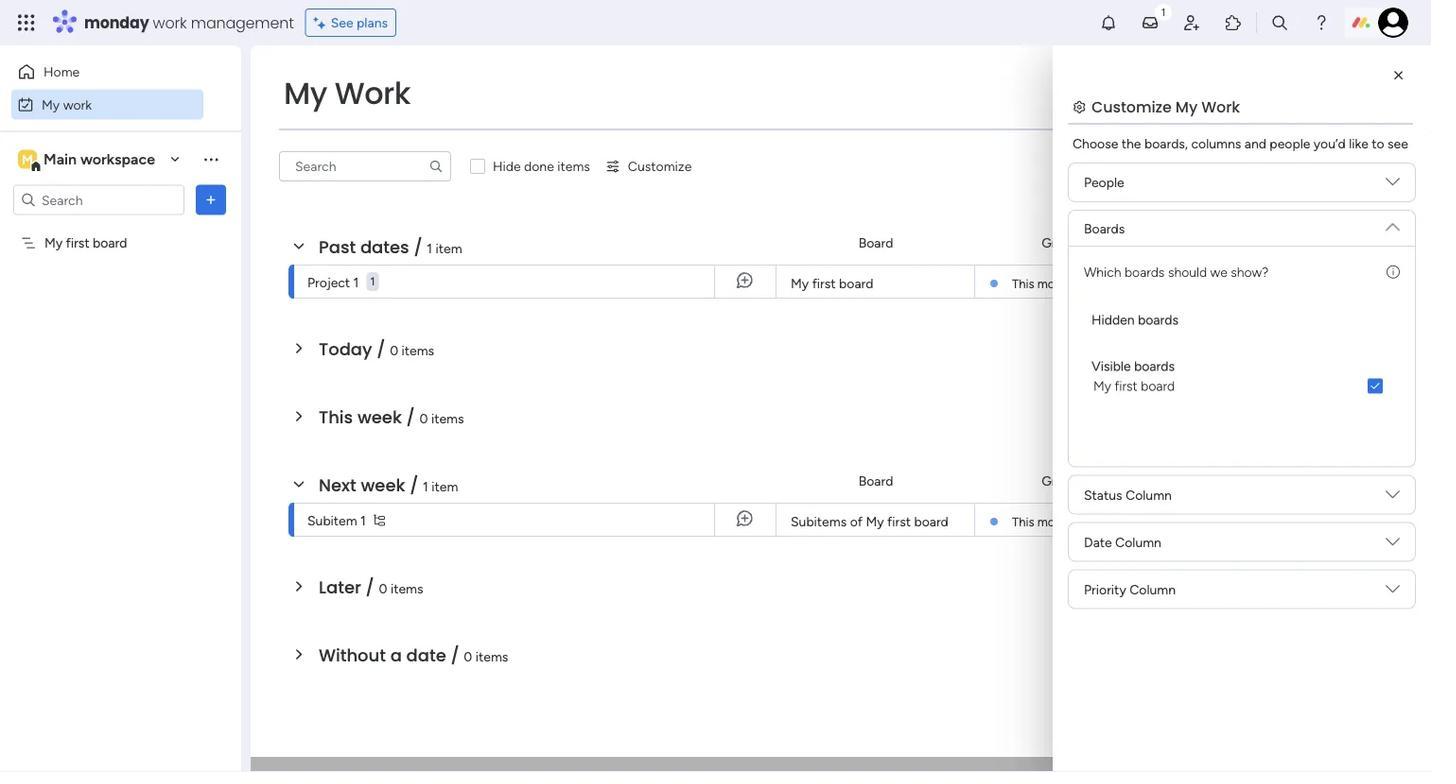Task type: describe. For each thing, give the bounding box(es) containing it.
main content containing past dates /
[[251, 45, 1431, 773]]

items inside later / 0 items
[[391, 581, 423, 597]]

apps image
[[1224, 13, 1243, 32]]

done
[[524, 158, 554, 175]]

first inside "list box"
[[66, 235, 90, 251]]

later
[[319, 576, 361, 600]]

the
[[1122, 136, 1142, 152]]

customize button
[[598, 151, 700, 182]]

dates
[[360, 235, 409, 259]]

dapulse dropdown down arrow image for priority column
[[1386, 582, 1400, 604]]

0 inside this week / 0 items
[[420, 411, 428, 427]]

my inside my work button
[[42, 97, 60, 113]]

hidden
[[1092, 312, 1135, 328]]

management
[[191, 12, 294, 33]]

v2 overdue deadline image
[[1266, 273, 1281, 291]]

/ right date
[[451, 644, 460, 668]]

which boards should we show?
[[1084, 264, 1269, 280]]

monday
[[84, 12, 149, 33]]

see
[[331, 15, 353, 31]]

1 month from the top
[[1038, 276, 1074, 291]]

0 vertical spatial people
[[1084, 175, 1125, 191]]

choose the boards, columns and people you'd like to see
[[1073, 136, 1409, 152]]

group for next week /
[[1042, 474, 1079, 490]]

visible boards my first board
[[1092, 359, 1175, 395]]

0 inside later / 0 items
[[379, 581, 387, 597]]

my first board inside "main content"
[[791, 276, 874, 292]]

list box inside "main content"
[[1084, 290, 1400, 408]]

options image
[[202, 191, 220, 210]]

dapulse dropdown down arrow image for hidden boards
[[1386, 213, 1400, 234]]

Filter dashboard by text search field
[[279, 151, 451, 182]]

of
[[850, 514, 863, 530]]

0 horizontal spatial work
[[335, 72, 411, 114]]

my inside my first board "list box"
[[44, 235, 63, 251]]

past
[[319, 235, 356, 259]]

date
[[406, 644, 446, 668]]

2 vertical spatial date
[[1084, 534, 1112, 551]]

see plans button
[[305, 9, 397, 37]]

my work button
[[11, 89, 203, 120]]

subitems
[[791, 514, 847, 530]]

subitem
[[307, 513, 357, 529]]

board for next week /
[[859, 474, 893, 490]]

choose
[[1073, 136, 1119, 152]]

work for monday
[[153, 12, 187, 33]]

plans
[[357, 15, 388, 31]]

1 left the 1 button
[[353, 274, 359, 290]]

show?
[[1231, 264, 1269, 280]]

workspace image
[[18, 149, 37, 170]]

columns
[[1192, 136, 1242, 152]]

1 vertical spatial this
[[319, 405, 353, 430]]

items inside the today / 0 items
[[402, 342, 434, 359]]

customize my work
[[1092, 96, 1240, 117]]

3 dapulse dropdown down arrow image from the top
[[1386, 488, 1400, 509]]

hidden boards heading
[[1092, 310, 1179, 330]]

should
[[1168, 264, 1207, 280]]

column for date column
[[1116, 534, 1162, 551]]

people for past dates /
[[1182, 235, 1223, 251]]

my work
[[42, 97, 92, 113]]

subitems of my first board link
[[788, 504, 963, 538]]

items right done
[[558, 158, 590, 175]]

/ right today
[[377, 337, 386, 361]]

2 month from the top
[[1038, 515, 1074, 530]]

hide done items
[[493, 158, 590, 175]]

item for past dates /
[[436, 240, 462, 256]]

2 this month from the top
[[1012, 515, 1074, 530]]

status column
[[1084, 487, 1172, 503]]

v2 info image
[[1387, 262, 1400, 282]]

without
[[319, 644, 386, 668]]

home
[[44, 64, 80, 80]]

workspace
[[80, 150, 155, 168]]

date column
[[1084, 534, 1162, 551]]

main workspace
[[44, 150, 155, 168]]

people
[[1270, 136, 1311, 152]]

visible
[[1092, 359, 1131, 375]]

1 inside past dates / 1 item
[[427, 240, 433, 256]]

my inside subitems of my first board link
[[866, 514, 884, 530]]

first inside visible boards my first board
[[1115, 378, 1138, 395]]

home button
[[11, 57, 203, 87]]

board for past dates /
[[859, 235, 893, 251]]

invite members image
[[1183, 13, 1202, 32]]

none search field inside "main content"
[[279, 151, 451, 182]]

boards for hidden
[[1138, 312, 1179, 328]]

my work
[[284, 72, 411, 114]]

column for status column
[[1126, 487, 1172, 503]]

past dates / 1 item
[[319, 235, 462, 259]]

my first board inside "list box"
[[44, 235, 127, 251]]

subitems of my first board
[[791, 514, 949, 530]]

project
[[307, 274, 350, 290]]

my inside my first board link
[[791, 276, 809, 292]]

without a date / 0 items
[[319, 644, 508, 668]]



Task type: vqa. For each thing, say whether or not it's contained in the screenshot.
date column
yes



Task type: locate. For each thing, give the bounding box(es) containing it.
my first board
[[44, 235, 127, 251], [791, 276, 874, 292]]

option
[[0, 226, 241, 230]]

1 dapulse dropdown down arrow image from the top
[[1386, 535, 1400, 556]]

nov
[[1308, 513, 1331, 528]]

0 right date
[[464, 649, 472, 665]]

board inside "list box"
[[93, 235, 127, 251]]

date for past dates /
[[1311, 235, 1340, 251]]

like
[[1349, 136, 1369, 152]]

1 vertical spatial item
[[432, 479, 458, 495]]

work inside "main content"
[[1202, 96, 1240, 117]]

1 group from the top
[[1042, 235, 1079, 251]]

0 right later in the left of the page
[[379, 581, 387, 597]]

project 1
[[307, 274, 359, 290]]

boards
[[1125, 264, 1165, 280], [1138, 312, 1179, 328], [1134, 359, 1175, 375]]

priority
[[1084, 582, 1127, 598]]

item for next week /
[[432, 479, 458, 495]]

board inside visible boards my first board
[[1141, 378, 1175, 395]]

0 vertical spatial item
[[436, 240, 462, 256]]

customize for customize
[[628, 158, 692, 175]]

today / 0 items
[[319, 337, 434, 361]]

items up this week / 0 items
[[402, 342, 434, 359]]

0 vertical spatial work
[[153, 12, 187, 33]]

0 vertical spatial customize
[[1092, 96, 1172, 117]]

2 group from the top
[[1042, 474, 1079, 490]]

date
[[1311, 235, 1340, 251], [1311, 474, 1340, 490], [1084, 534, 1112, 551]]

1 vertical spatial week
[[361, 474, 405, 498]]

you'd
[[1314, 136, 1346, 152]]

1 horizontal spatial my first board
[[791, 276, 874, 292]]

items inside without a date / 0 items
[[476, 649, 508, 665]]

week for this
[[358, 405, 402, 430]]

people
[[1084, 175, 1125, 191], [1182, 235, 1223, 251], [1182, 474, 1223, 490]]

1 this month from the top
[[1012, 276, 1074, 291]]

boards for which
[[1125, 264, 1165, 280]]

1 vertical spatial board
[[859, 474, 893, 490]]

customize
[[1092, 96, 1172, 117], [628, 158, 692, 175]]

board
[[93, 235, 127, 251], [839, 276, 874, 292], [1141, 378, 1175, 395], [914, 514, 949, 530]]

item down this week / 0 items
[[432, 479, 458, 495]]

1 button
[[367, 265, 379, 299]]

items
[[558, 158, 590, 175], [402, 342, 434, 359], [431, 411, 464, 427], [391, 581, 423, 597], [476, 649, 508, 665]]

2 vertical spatial this
[[1012, 515, 1035, 530]]

select product image
[[17, 13, 36, 32]]

2 dapulse dropdown down arrow image from the top
[[1386, 582, 1400, 604]]

work down the home
[[63, 97, 92, 113]]

work up columns
[[1202, 96, 1240, 117]]

week down the today / 0 items
[[358, 405, 402, 430]]

boards inside heading
[[1138, 312, 1179, 328]]

group
[[1042, 235, 1079, 251], [1042, 474, 1079, 490]]

main
[[44, 150, 77, 168]]

2 board from the top
[[859, 474, 893, 490]]

and
[[1245, 136, 1267, 152]]

boards right which
[[1125, 264, 1165, 280]]

status
[[1084, 487, 1123, 503]]

visible boards heading
[[1092, 357, 1175, 377]]

0 vertical spatial group
[[1042, 235, 1079, 251]]

work right monday
[[153, 12, 187, 33]]

1 vertical spatial wo
[[1418, 513, 1431, 529]]

2 wo from the top
[[1418, 513, 1431, 529]]

we
[[1211, 264, 1228, 280]]

today
[[319, 337, 372, 361]]

dapulse dropdown down arrow image for which boards should we show?
[[1386, 175, 1400, 196]]

wo right 23
[[1418, 513, 1431, 529]]

john smith image
[[1379, 8, 1409, 38]]

work down the plans
[[335, 72, 411, 114]]

subitem 1
[[307, 513, 366, 529]]

help image
[[1312, 13, 1331, 32]]

0 horizontal spatial work
[[63, 97, 92, 113]]

customize for customize my work
[[1092, 96, 1172, 117]]

work for my
[[63, 97, 92, 113]]

1 vertical spatial my first board
[[791, 276, 874, 292]]

0 vertical spatial column
[[1126, 487, 1172, 503]]

my
[[284, 72, 327, 114], [1176, 96, 1198, 117], [42, 97, 60, 113], [44, 235, 63, 251], [791, 276, 809, 292], [1094, 378, 1112, 395], [866, 514, 884, 530]]

column right priority
[[1130, 582, 1176, 598]]

1 vertical spatial customize
[[628, 158, 692, 175]]

2 vertical spatial column
[[1130, 582, 1176, 598]]

work
[[335, 72, 411, 114], [1202, 96, 1240, 117]]

1 down the dates on the top left of page
[[370, 275, 375, 289]]

1 horizontal spatial work
[[1202, 96, 1240, 117]]

boards inside visible boards my first board
[[1134, 359, 1175, 375]]

week up v2 subitems open icon
[[361, 474, 405, 498]]

board up subitems of my first board link
[[859, 474, 893, 490]]

column for priority column
[[1130, 582, 1176, 598]]

0 vertical spatial boards
[[1125, 264, 1165, 280]]

item inside next week / 1 item
[[432, 479, 458, 495]]

work
[[153, 12, 187, 33], [63, 97, 92, 113]]

wo right v2 info image
[[1418, 275, 1431, 291]]

1 right the dates on the top left of page
[[427, 240, 433, 256]]

1 left v2 subitems open icon
[[361, 513, 366, 529]]

week for next
[[361, 474, 405, 498]]

items up next week / 1 item
[[431, 411, 464, 427]]

dapulse dropdown down arrow image for date column
[[1386, 535, 1400, 556]]

item
[[436, 240, 462, 256], [432, 479, 458, 495]]

later / 0 items
[[319, 576, 423, 600]]

0 vertical spatial week
[[358, 405, 402, 430]]

boards
[[1084, 220, 1125, 237]]

1 vertical spatial this month
[[1012, 515, 1074, 530]]

first
[[66, 235, 90, 251], [812, 276, 836, 292], [1115, 378, 1138, 395], [888, 514, 911, 530]]

2 vertical spatial dapulse dropdown down arrow image
[[1386, 488, 1400, 509]]

1 board from the top
[[859, 235, 893, 251]]

which
[[1084, 264, 1122, 280]]

0 vertical spatial wo
[[1418, 275, 1431, 291]]

board up my first board link
[[859, 235, 893, 251]]

/
[[414, 235, 423, 259], [377, 337, 386, 361], [406, 405, 415, 430], [410, 474, 419, 498], [366, 576, 375, 600], [451, 644, 460, 668]]

monday work management
[[84, 12, 294, 33]]

see
[[1388, 136, 1409, 152]]

1 vertical spatial date
[[1311, 474, 1340, 490]]

boards,
[[1145, 136, 1188, 152]]

item right the dates on the top left of page
[[436, 240, 462, 256]]

23
[[1334, 513, 1348, 528]]

0 right today
[[390, 342, 398, 359]]

dapulse dropdown down arrow image
[[1386, 535, 1400, 556], [1386, 582, 1400, 604]]

see plans
[[331, 15, 388, 31]]

2 vertical spatial boards
[[1134, 359, 1175, 375]]

people right status column
[[1182, 474, 1223, 490]]

1 vertical spatial group
[[1042, 474, 1079, 490]]

hide
[[493, 158, 521, 175]]

priority column
[[1084, 582, 1176, 598]]

this month
[[1012, 276, 1074, 291], [1012, 515, 1074, 530]]

my first board list box
[[0, 223, 241, 515]]

notifications image
[[1099, 13, 1118, 32]]

people up should
[[1182, 235, 1223, 251]]

1 vertical spatial month
[[1038, 515, 1074, 530]]

1 inside button
[[370, 275, 375, 289]]

next
[[319, 474, 356, 498]]

1 dapulse dropdown down arrow image from the top
[[1386, 175, 1400, 196]]

boards right visible
[[1134, 359, 1175, 375]]

m
[[22, 151, 33, 167]]

search image
[[429, 159, 444, 174]]

/ right later in the left of the page
[[366, 576, 375, 600]]

workspace options image
[[202, 150, 220, 169]]

wo
[[1418, 275, 1431, 291], [1418, 513, 1431, 529]]

date for next week /
[[1311, 474, 1340, 490]]

0 vertical spatial this
[[1012, 276, 1035, 291]]

0 vertical spatial month
[[1038, 276, 1074, 291]]

people for next week /
[[1182, 474, 1223, 490]]

boards for visible
[[1134, 359, 1175, 375]]

work inside button
[[63, 97, 92, 113]]

None search field
[[279, 151, 451, 182]]

people down choose on the top right of the page
[[1084, 175, 1125, 191]]

nov 23
[[1308, 513, 1348, 528]]

list box containing hidden boards
[[1084, 290, 1400, 408]]

inbox image
[[1141, 13, 1160, 32]]

0 inside without a date / 0 items
[[464, 649, 472, 665]]

v2 subitems open image
[[374, 515, 385, 527]]

this
[[1012, 276, 1035, 291], [319, 405, 353, 430], [1012, 515, 1035, 530]]

list box
[[1084, 290, 1400, 408]]

dapulse dropdown down arrow image
[[1386, 175, 1400, 196], [1386, 213, 1400, 234], [1386, 488, 1400, 509]]

1
[[427, 240, 433, 256], [353, 274, 359, 290], [370, 275, 375, 289], [423, 479, 428, 495], [361, 513, 366, 529]]

1 image
[[1155, 1, 1172, 22]]

2 dapulse dropdown down arrow image from the top
[[1386, 213, 1400, 234]]

1 inside next week / 1 item
[[423, 479, 428, 495]]

1 horizontal spatial customize
[[1092, 96, 1172, 117]]

1 vertical spatial dapulse dropdown down arrow image
[[1386, 213, 1400, 234]]

2 vertical spatial people
[[1182, 474, 1223, 490]]

0 up next week / 1 item
[[420, 411, 428, 427]]

column
[[1126, 487, 1172, 503], [1116, 534, 1162, 551], [1130, 582, 1176, 598]]

1 wo from the top
[[1418, 275, 1431, 291]]

0 vertical spatial this month
[[1012, 276, 1074, 291]]

/ right the dates on the top left of page
[[414, 235, 423, 259]]

to
[[1372, 136, 1385, 152]]

1 down this week / 0 items
[[423, 479, 428, 495]]

board
[[859, 235, 893, 251], [859, 474, 893, 490]]

1 vertical spatial dapulse dropdown down arrow image
[[1386, 582, 1400, 604]]

column up priority column
[[1116, 534, 1162, 551]]

0 vertical spatial board
[[859, 235, 893, 251]]

0
[[390, 342, 398, 359], [420, 411, 428, 427], [379, 581, 387, 597], [464, 649, 472, 665]]

customize inside button
[[628, 158, 692, 175]]

month
[[1038, 276, 1074, 291], [1038, 515, 1074, 530]]

column right the status
[[1126, 487, 1172, 503]]

next week / 1 item
[[319, 474, 458, 498]]

a
[[390, 644, 402, 668]]

items inside this week / 0 items
[[431, 411, 464, 427]]

boards right hidden
[[1138, 312, 1179, 328]]

/ down this week / 0 items
[[410, 474, 419, 498]]

0 vertical spatial dapulse dropdown down arrow image
[[1386, 535, 1400, 556]]

1 vertical spatial column
[[1116, 534, 1162, 551]]

0 vertical spatial date
[[1311, 235, 1340, 251]]

group for past dates /
[[1042, 235, 1079, 251]]

1 vertical spatial people
[[1182, 235, 1223, 251]]

items right later in the left of the page
[[391, 581, 423, 597]]

1 vertical spatial boards
[[1138, 312, 1179, 328]]

0 inside the today / 0 items
[[390, 342, 398, 359]]

this week / 0 items
[[319, 405, 464, 430]]

week
[[358, 405, 402, 430], [361, 474, 405, 498]]

0 horizontal spatial customize
[[628, 158, 692, 175]]

/ up next week / 1 item
[[406, 405, 415, 430]]

search everything image
[[1271, 13, 1290, 32]]

0 horizontal spatial my first board
[[44, 235, 127, 251]]

0 vertical spatial dapulse dropdown down arrow image
[[1386, 175, 1400, 196]]

1 vertical spatial work
[[63, 97, 92, 113]]

0 vertical spatial my first board
[[44, 235, 127, 251]]

group left boards
[[1042, 235, 1079, 251]]

workspace selection element
[[18, 148, 158, 173]]

group left the status
[[1042, 474, 1079, 490]]

main content
[[251, 45, 1431, 773]]

Search in workspace field
[[40, 189, 158, 211]]

my first board link
[[788, 266, 963, 300]]

item inside past dates / 1 item
[[436, 240, 462, 256]]

hidden boards
[[1092, 312, 1179, 328]]

1 horizontal spatial work
[[153, 12, 187, 33]]

my inside visible boards my first board
[[1094, 378, 1112, 395]]

items right date
[[476, 649, 508, 665]]



